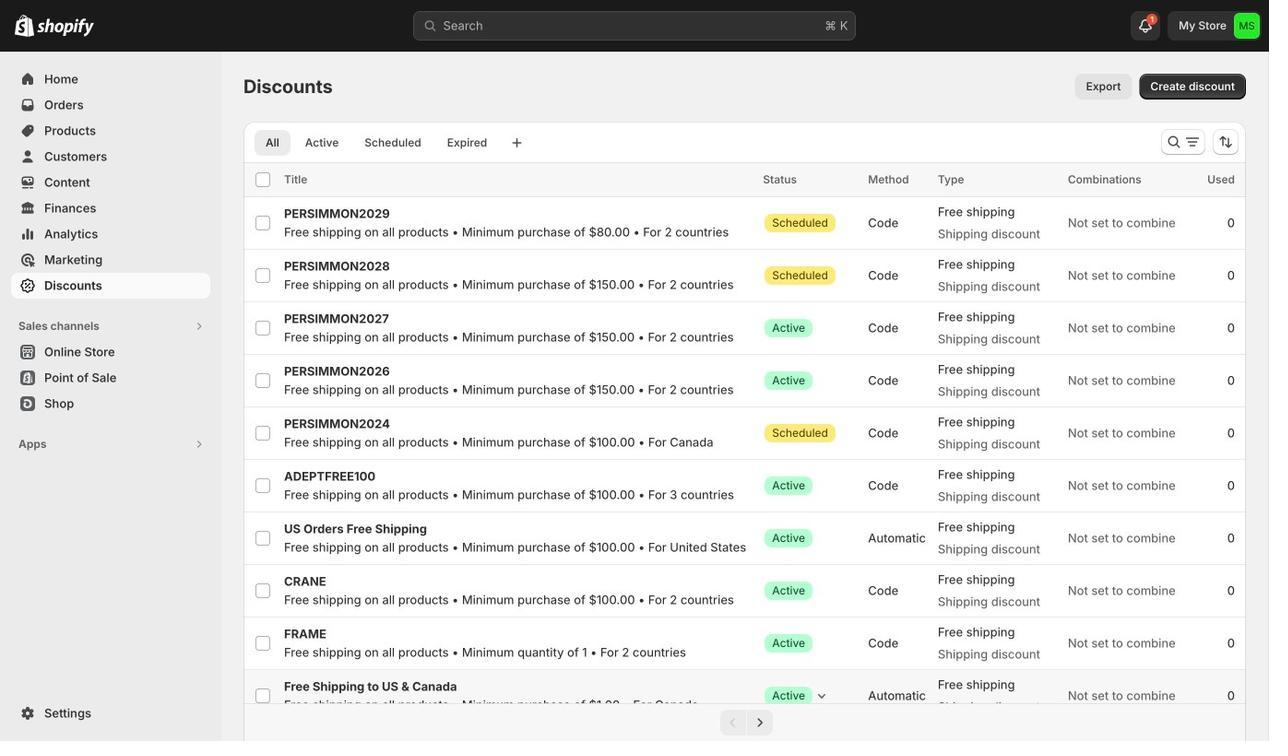 Task type: locate. For each thing, give the bounding box(es) containing it.
0 horizontal spatial shopify image
[[15, 15, 34, 37]]

tab list
[[251, 129, 502, 156]]

shopify image
[[15, 15, 34, 37], [37, 18, 94, 37]]



Task type: vqa. For each thing, say whether or not it's contained in the screenshot.
"tab list"
yes



Task type: describe. For each thing, give the bounding box(es) containing it.
my store image
[[1234, 13, 1260, 39]]

pagination element
[[243, 704, 1246, 742]]

1 horizontal spatial shopify image
[[37, 18, 94, 37]]



